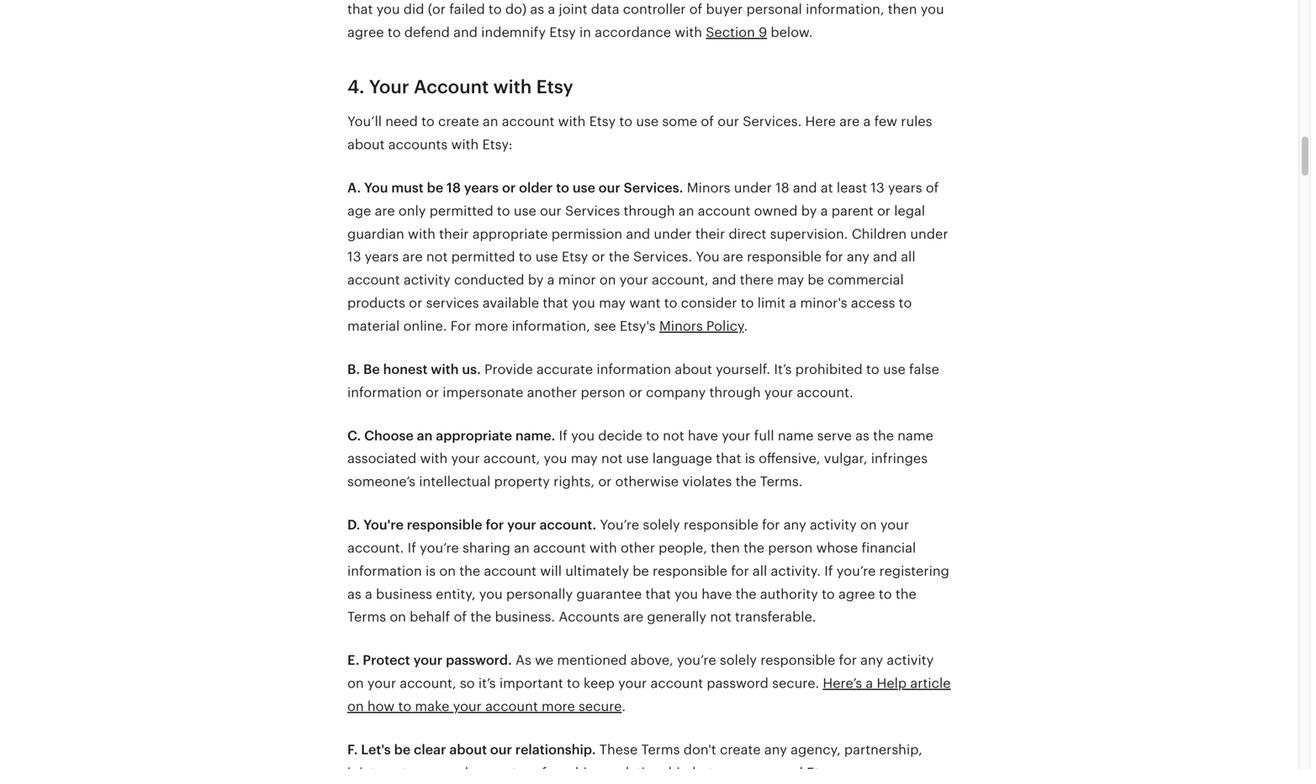 Task type: vqa. For each thing, say whether or not it's contained in the screenshot.
The Password
yes



Task type: describe. For each thing, give the bounding box(es) containing it.
of inside you'll need to create an account with etsy to use some of our services. here are a few rules about accounts with etsy:
[[701, 114, 714, 129]]

are inside you'll need to create an account with etsy to use some of our services. here are a few rules about accounts with etsy:
[[840, 114, 860, 129]]

to left agree
[[822, 587, 835, 602]]

section 9 below.
[[706, 25, 813, 40]]

it's
[[774, 362, 792, 377]]

your left 'full'
[[722, 429, 751, 444]]

the right then
[[744, 541, 765, 556]]

etsy inside minors under 18 and at least 13 years of age are only permitted to use our services through an account owned by a parent or legal guardian with their appropriate permission and under their direct supervision. children under 13 years are not permitted to use etsy or the services. you are responsible for any and all account activity conducted by a minor on your account, and there may be commercial products or services available that you may want to consider to limit a minor's access to material online. for more information, see etsy's
[[562, 250, 588, 265]]

terms inside you're solely responsible for any activity on your account. if you're sharing an account with other people, then the person whose financial information is on the account will ultimately be responsible for all activity. if you're registering as a business entity, you personally guarantee that you have the authority to agree to the terms on behalf of the business. accounts are generally not transferable.
[[348, 610, 386, 625]]

account, inside minors under 18 and at least 13 years of age are only permitted to use our services through an account owned by a parent or legal guardian with their appropriate permission and under their direct supervision. children under 13 years are not permitted to use etsy or the services. you are responsible for any and all account activity conducted by a minor on your account, and there may be commercial products or services available that you may want to consider to limit a minor's access to material online. for more information, see etsy's
[[652, 273, 709, 288]]

be inside minors under 18 and at least 13 years of age are only permitted to use our services through an account owned by a parent or legal guardian with their appropriate permission and under their direct supervision. children under 13 years are not permitted to use etsy or the services. you are responsible for any and all account activity conducted by a minor on your account, and there may be commercial products or services available that you may want to consider to limit a minor's access to material online. for more information, see etsy's
[[808, 273, 825, 288]]

you're
[[600, 518, 640, 533]]

some
[[663, 114, 698, 129]]

account. inside you're solely responsible for any activity on your account. if you're sharing an account with other people, then the person whose financial information is on the account will ultimately be responsible for all activity. if you're registering as a business entity, you personally guarantee that you have the authority to agree to the terms on behalf of the business. accounts are generally not transferable.
[[348, 541, 404, 556]]

an inside you'll need to create an account with etsy to use some of our services. here are a few rules about accounts with etsy:
[[483, 114, 499, 129]]

above,
[[631, 653, 674, 669]]

you left "decide"
[[571, 429, 595, 444]]

or down 'permission'
[[592, 250, 606, 265]]

person inside provide accurate information about yourself. it's prohibited to use false information or impersonate another person or company through your account.
[[581, 385, 626, 400]]

to left some on the right top of the page
[[620, 114, 633, 129]]

2 vertical spatial about
[[450, 743, 487, 758]]

financial
[[862, 541, 917, 556]]

account up will
[[533, 541, 586, 556]]

you inside minors under 18 and at least 13 years of age are only permitted to use our services through an account owned by a parent or legal guardian with their appropriate permission and under their direct supervision. children under 13 years are not permitted to use etsy or the services. you are responsible for any and all account activity conducted by a minor on your account, and there may be commercial products or services available that you may want to consider to limit a minor's access to material online. for more information, see etsy's
[[696, 250, 720, 265]]

agree
[[839, 587, 876, 602]]

relationship.
[[516, 743, 596, 758]]

or left company
[[629, 385, 643, 400]]

with inside minors under 18 and at least 13 years of age are only permitted to use our services through an account owned by a parent or legal guardian with their appropriate permission and under their direct supervision. children under 13 years are not permitted to use etsy or the services. you are responsible for any and all account activity conducted by a minor on your account, and there may be commercial products or services available that you may want to consider to limit a minor's access to material online. for more information, see etsy's
[[408, 227, 436, 242]]

if inside if you decide to not have your full name serve as the name associated with your account, you may not use language that is offensive, vulgar, infringes someone's intellectual property rights, or otherwise violates the terms.
[[559, 429, 568, 444]]

these
[[600, 743, 638, 758]]

1 horizontal spatial .
[[744, 319, 748, 334]]

or inside if you decide to not have your full name serve as the name associated with your account, you may not use language that is offensive, vulgar, infringes someone's intellectual property rights, or otherwise violates the terms.
[[599, 475, 612, 490]]

is for information
[[426, 564, 436, 579]]

between
[[693, 766, 749, 770]]

to right agree
[[879, 587, 892, 602]]

d. you're responsible for your account.
[[348, 518, 597, 533]]

property
[[494, 475, 550, 490]]

may inside if you decide to not have your full name serve as the name associated with your account, you may not use language that is offensive, vulgar, infringes someone's intellectual property rights, or otherwise violates the terms.
[[571, 452, 598, 467]]

0 vertical spatial etsy
[[537, 76, 574, 97]]

registering
[[880, 564, 950, 579]]

owned
[[754, 204, 798, 219]]

the left "terms."
[[736, 475, 757, 490]]

1 vertical spatial .
[[622, 700, 626, 715]]

1 horizontal spatial 13
[[871, 180, 885, 196]]

as
[[516, 653, 532, 669]]

personally
[[506, 587, 573, 602]]

1 vertical spatial information
[[348, 385, 422, 400]]

another
[[527, 385, 577, 400]]

franchisee
[[542, 766, 610, 770]]

be
[[364, 362, 380, 377]]

0 vertical spatial you
[[364, 180, 388, 196]]

0 vertical spatial permitted
[[430, 204, 494, 219]]

you up rights,
[[544, 452, 568, 467]]

products
[[348, 296, 406, 311]]

us.
[[462, 362, 481, 377]]

terms inside these terms don't create any agency, partnership, joint venture, employment, or franchisee relationship between you and etsy.
[[642, 743, 680, 758]]

for down then
[[731, 564, 749, 579]]

a down at
[[821, 204, 828, 219]]

password
[[707, 677, 769, 692]]

more inside minors under 18 and at least 13 years of age are only permitted to use our services through an account owned by a parent or legal guardian with their appropriate permission and under their direct supervision. children under 13 years are not permitted to use etsy or the services. you are responsible for any and all account activity conducted by a minor on your account, and there may be commercial products or services available that you may want to consider to limit a minor's access to material online. for more information, see etsy's
[[475, 319, 508, 334]]

infringes
[[871, 452, 928, 467]]

f.
[[348, 743, 358, 758]]

full
[[754, 429, 775, 444]]

responsible inside minors under 18 and at least 13 years of age are only permitted to use our services through an account owned by a parent or legal guardian with their appropriate permission and under their direct supervision. children under 13 years are not permitted to use etsy or the services. you are responsible for any and all account activity conducted by a minor on your account, and there may be commercial products or services available that you may want to consider to limit a minor's access to material online. for more information, see etsy's
[[747, 250, 822, 265]]

your up intellectual
[[451, 452, 480, 467]]

you'll
[[348, 114, 382, 129]]

1 18 from the left
[[447, 180, 461, 196]]

for down "terms."
[[762, 518, 780, 533]]

1 vertical spatial services.
[[624, 180, 684, 196]]

a inside you'll need to create an account with etsy to use some of our services. here are a few rules about accounts with etsy:
[[864, 114, 871, 129]]

and right 'permission'
[[626, 227, 651, 242]]

not up language
[[663, 429, 685, 444]]

let's
[[361, 743, 391, 758]]

so
[[460, 677, 475, 692]]

are inside you're solely responsible for any activity on your account. if you're sharing an account with other people, then the person whose financial information is on the account will ultimately be responsible for all activity. if you're registering as a business entity, you personally guarantee that you have the authority to agree to the terms on behalf of the business. accounts are generally not transferable.
[[624, 610, 644, 625]]

someone's
[[348, 475, 416, 490]]

any inside as we mentioned above, you're solely responsible for any activity on your account, so it's important to keep your account password secure.
[[861, 653, 884, 669]]

offensive,
[[759, 452, 821, 467]]

decide
[[599, 429, 643, 444]]

clear
[[414, 743, 446, 758]]

account, inside as we mentioned above, you're solely responsible for any activity on your account, so it's important to keep your account password secure.
[[400, 677, 457, 692]]

to inside if you decide to not have your full name serve as the name associated with your account, you may not use language that is offensive, vulgar, infringes someone's intellectual property rights, or otherwise violates the terms.
[[646, 429, 660, 444]]

responsible down intellectual
[[407, 518, 483, 533]]

services
[[426, 296, 479, 311]]

create for any
[[720, 743, 761, 758]]

4.
[[348, 76, 365, 97]]

you're
[[364, 518, 404, 533]]

prohibited
[[796, 362, 863, 377]]

1 name from the left
[[778, 429, 814, 444]]

online.
[[404, 319, 447, 334]]

generally
[[647, 610, 707, 625]]

the up entity,
[[460, 564, 481, 579]]

be up venture,
[[394, 743, 411, 758]]

or up children
[[878, 204, 891, 219]]

0 horizontal spatial years
[[365, 250, 399, 265]]

your down above,
[[619, 677, 647, 692]]

services. inside minors under 18 and at least 13 years of age are only permitted to use our services through an account owned by a parent or legal guardian with their appropriate permission and under their direct supervision. children under 13 years are not permitted to use etsy or the services. you are responsible for any and all account activity conducted by a minor on your account, and there may be commercial products or services available that you may want to consider to limit a minor's access to material online. for more information, see etsy's
[[634, 250, 693, 265]]

at
[[821, 180, 834, 196]]

will
[[540, 564, 562, 579]]

direct
[[729, 227, 767, 242]]

the up infringes
[[874, 429, 894, 444]]

2 horizontal spatial years
[[889, 180, 923, 196]]

to left limit
[[741, 296, 754, 311]]

not down "decide"
[[602, 452, 623, 467]]

choose
[[364, 429, 414, 444]]

are down the guardian
[[403, 250, 423, 265]]

on inside here's a help article on how to make your account more secure
[[348, 700, 364, 715]]

9
[[759, 25, 768, 40]]

to right want
[[665, 296, 678, 311]]

your right protect
[[414, 653, 443, 669]]

for up sharing
[[486, 518, 504, 533]]

on up entity,
[[440, 564, 456, 579]]

responsible inside as we mentioned above, you're solely responsible for any activity on your account, so it's important to keep your account password secure.
[[761, 653, 836, 669]]

have inside you're solely responsible for any activity on your account. if you're sharing an account with other people, then the person whose financial information is on the account will ultimately be responsible for all activity. if you're registering as a business entity, you personally guarantee that you have the authority to agree to the terms on behalf of the business. accounts are generally not transferable.
[[702, 587, 732, 602]]

these terms don't create any agency, partnership, joint venture, employment, or franchisee relationship between you and etsy.
[[348, 743, 923, 770]]

permission
[[552, 227, 623, 242]]

not inside you're solely responsible for any activity on your account. if you're sharing an account with other people, then the person whose financial information is on the account will ultimately be responsible for all activity. if you're registering as a business entity, you personally guarantee that you have the authority to agree to the terms on behalf of the business. accounts are generally not transferable.
[[710, 610, 732, 625]]

on inside minors under 18 and at least 13 years of age are only permitted to use our services through an account owned by a parent or legal guardian with their appropriate permission and under their direct supervision. children under 13 years are not permitted to use etsy or the services. you are responsible for any and all account activity conducted by a minor on your account, and there may be commercial products or services available that you may want to consider to limit a minor's access to material online. for more information, see etsy's
[[600, 273, 616, 288]]

accounts
[[389, 137, 448, 152]]

for inside minors under 18 and at least 13 years of age are only permitted to use our services through an account owned by a parent or legal guardian with their appropriate permission and under their direct supervision. children under 13 years are not permitted to use etsy or the services. you are responsible for any and all account activity conducted by a minor on your account, and there may be commercial products or services available that you may want to consider to limit a minor's access to material online. for more information, see etsy's
[[826, 250, 844, 265]]

use inside if you decide to not have your full name serve as the name associated with your account, you may not use language that is offensive, vulgar, infringes someone's intellectual property rights, or otherwise violates the terms.
[[627, 452, 649, 467]]

other
[[621, 541, 655, 556]]

our inside you'll need to create an account with etsy to use some of our services. here are a few rules about accounts with etsy:
[[718, 114, 740, 129]]

to inside here's a help article on how to make your account more secure
[[398, 700, 412, 715]]

whose
[[817, 541, 858, 556]]

here
[[806, 114, 836, 129]]

our up employment,
[[490, 743, 512, 758]]

4. your account with etsy
[[348, 76, 574, 97]]

on down 'business'
[[390, 610, 406, 625]]

use inside you'll need to create an account with etsy to use some of our services. here are a few rules about accounts with etsy:
[[636, 114, 659, 129]]

conducted
[[454, 273, 525, 288]]

see
[[594, 319, 616, 334]]

account up the products
[[348, 273, 400, 288]]

that inside if you decide to not have your full name serve as the name associated with your account, you may not use language that is offensive, vulgar, infringes someone's intellectual property rights, or otherwise violates the terms.
[[716, 452, 742, 467]]

consider
[[681, 296, 738, 311]]

password.
[[446, 653, 512, 669]]

secure.
[[773, 677, 820, 692]]

people,
[[659, 541, 708, 556]]

your
[[369, 76, 409, 97]]

few
[[875, 114, 898, 129]]

2 horizontal spatial under
[[911, 227, 949, 242]]

the down entity,
[[471, 610, 492, 625]]

e.
[[348, 653, 360, 669]]

all inside you're solely responsible for any activity on your account. if you're sharing an account with other people, then the person whose financial information is on the account will ultimately be responsible for all activity. if you're registering as a business entity, you personally guarantee that you have the authority to agree to the terms on behalf of the business. accounts are generally not transferable.
[[753, 564, 768, 579]]

2 horizontal spatial may
[[778, 273, 805, 288]]

1 horizontal spatial account.
[[540, 518, 597, 533]]

responsible up then
[[684, 518, 759, 533]]

2 horizontal spatial you're
[[837, 564, 876, 579]]

a inside here's a help article on how to make your account more secure
[[866, 677, 874, 692]]

1 vertical spatial by
[[528, 273, 544, 288]]

violates
[[683, 475, 732, 490]]

information,
[[512, 319, 591, 334]]

on up financial
[[861, 518, 877, 533]]

we
[[535, 653, 554, 669]]

etsy:
[[483, 137, 513, 152]]

18 inside minors under 18 and at least 13 years of age are only permitted to use our services through an account owned by a parent or legal guardian with their appropriate permission and under their direct supervision. children under 13 years are not permitted to use etsy or the services. you are responsible for any and all account activity conducted by a minor on your account, and there may be commercial products or services available that you may want to consider to limit a minor's access to material online. for more information, see etsy's
[[776, 180, 790, 196]]

or up online.
[[409, 296, 423, 311]]

b. be honest with us.
[[348, 362, 481, 377]]

you up generally
[[675, 587, 698, 602]]

a left minor
[[548, 273, 555, 288]]

any inside these terms don't create any agency, partnership, joint venture, employment, or franchisee relationship between you and etsy.
[[765, 743, 787, 758]]

serve
[[818, 429, 852, 444]]

account up direct
[[698, 204, 751, 219]]

solely inside you're solely responsible for any activity on your account. if you're sharing an account with other people, then the person whose financial information is on the account will ultimately be responsible for all activity. if you're registering as a business entity, you personally guarantee that you have the authority to agree to the terms on behalf of the business. accounts are generally not transferable.
[[643, 518, 680, 533]]

your up sharing
[[507, 518, 537, 533]]

below.
[[771, 25, 813, 40]]

and left at
[[793, 180, 818, 196]]

or inside these terms don't create any agency, partnership, joint venture, employment, or franchisee relationship between you and etsy.
[[525, 766, 538, 770]]

to down "a. you must be 18 years or older to use our services."
[[497, 204, 510, 219]]

make
[[415, 700, 450, 715]]

are up the guardian
[[375, 204, 395, 219]]

age
[[348, 204, 371, 219]]

use up services
[[573, 180, 596, 196]]

partnership,
[[845, 743, 923, 758]]

a inside you're solely responsible for any activity on your account. if you're sharing an account with other people, then the person whose financial information is on the account will ultimately be responsible for all activity. if you're registering as a business entity, you personally guarantee that you have the authority to agree to the terms on behalf of the business. accounts are generally not transferable.
[[365, 587, 373, 602]]

joint
[[348, 766, 376, 770]]

limit
[[758, 296, 786, 311]]

b.
[[348, 362, 360, 377]]

are down direct
[[723, 250, 744, 265]]

yourself.
[[716, 362, 771, 377]]

to up conducted
[[519, 250, 532, 265]]

our up services
[[599, 180, 621, 196]]

all inside minors under 18 and at least 13 years of age are only permitted to use our services through an account owned by a parent or legal guardian with their appropriate permission and under their direct supervision. children under 13 years are not permitted to use etsy or the services. you are responsible for any and all account activity conducted by a minor on your account, and there may be commercial products or services available that you may want to consider to limit a minor's access to material online. for more information, see etsy's
[[901, 250, 916, 265]]

your inside minors under 18 and at least 13 years of age are only permitted to use our services through an account owned by a parent or legal guardian with their appropriate permission and under their direct supervision. children under 13 years are not permitted to use etsy or the services. you are responsible for any and all account activity conducted by a minor on your account, and there may be commercial products or services available that you may want to consider to limit a minor's access to material online. for more information, see etsy's
[[620, 273, 649, 288]]

account inside here's a help article on how to make your account more secure
[[486, 700, 538, 715]]

use down "a. you must be 18 years or older to use our services."
[[514, 204, 537, 219]]

or left older
[[502, 180, 516, 196]]

the up transferable.
[[736, 587, 757, 602]]

create for an
[[438, 114, 479, 129]]

on inside as we mentioned above, you're solely responsible for any activity on your account, so it's important to keep your account password secure.
[[348, 677, 364, 692]]

any inside minors under 18 and at least 13 years of age are only permitted to use our services through an account owned by a parent or legal guardian with their appropriate permission and under their direct supervision. children under 13 years are not permitted to use etsy or the services. you are responsible for any and all account activity conducted by a minor on your account, and there may be commercial products or services available that you may want to consider to limit a minor's access to material online. for more information, see etsy's
[[847, 250, 870, 265]]



Task type: locate. For each thing, give the bounding box(es) containing it.
etsy.
[[807, 766, 837, 770]]

a right limit
[[790, 296, 797, 311]]

article
[[911, 677, 951, 692]]

mentioned
[[557, 653, 627, 669]]

0 horizontal spatial terms
[[348, 610, 386, 625]]

0 horizontal spatial account,
[[400, 677, 457, 692]]

if down the whose
[[825, 564, 833, 579]]

all down children
[[901, 250, 916, 265]]

1 vertical spatial create
[[720, 743, 761, 758]]

as we mentioned above, you're solely responsible for any activity on your account, so it's important to keep your account password secure.
[[348, 653, 934, 692]]

as
[[856, 429, 870, 444], [348, 587, 362, 602]]

any inside you're solely responsible for any activity on your account. if you're sharing an account with other people, then the person whose financial information is on the account will ultimately be responsible for all activity. if you're registering as a business entity, you personally guarantee that you have the authority to agree to the terms on behalf of the business. accounts are generally not transferable.
[[784, 518, 807, 533]]

through for an
[[624, 204, 675, 219]]

activity inside you're solely responsible for any activity on your account. if you're sharing an account with other people, then the person whose financial information is on the account will ultimately be responsible for all activity. if you're registering as a business entity, you personally guarantee that you have the authority to agree to the terms on behalf of the business. accounts are generally not transferable.
[[810, 518, 857, 533]]

1 horizontal spatial create
[[720, 743, 761, 758]]

the down 'registering'
[[896, 587, 917, 602]]

business.
[[495, 610, 555, 625]]

2 vertical spatial account,
[[400, 677, 457, 692]]

all
[[901, 250, 916, 265], [753, 564, 768, 579]]

an inside minors under 18 and at least 13 years of age are only permitted to use our services through an account owned by a parent or legal guardian with their appropriate permission and under their direct supervision. children under 13 years are not permitted to use etsy or the services. you are responsible for any and all account activity conducted by a minor on your account, and there may be commercial products or services available that you may want to consider to limit a minor's access to material online. for more information, see etsy's
[[679, 204, 695, 219]]

all left activity.
[[753, 564, 768, 579]]

minors policy link
[[660, 319, 744, 334]]

name
[[778, 429, 814, 444], [898, 429, 934, 444]]

0 horizontal spatial you
[[364, 180, 388, 196]]

0 vertical spatial may
[[778, 273, 805, 288]]

your inside provide accurate information about yourself. it's prohibited to use false information or impersonate another person or company through your account.
[[765, 385, 794, 400]]

supervision.
[[770, 227, 849, 242]]

associated
[[348, 452, 417, 467]]

create inside you'll need to create an account with etsy to use some of our services. here are a few rules about accounts with etsy:
[[438, 114, 479, 129]]

2 vertical spatial may
[[571, 452, 598, 467]]

permitted right only
[[430, 204, 494, 219]]

minors down consider
[[660, 319, 703, 334]]

1 horizontal spatial years
[[464, 180, 499, 196]]

activity inside as we mentioned above, you're solely responsible for any activity on your account, so it's important to keep your account password secure.
[[887, 653, 934, 669]]

services
[[565, 204, 620, 219]]

have
[[688, 429, 719, 444], [702, 587, 732, 602]]

1 vertical spatial activity
[[810, 518, 857, 533]]

0 horizontal spatial .
[[622, 700, 626, 715]]

0 horizontal spatial solely
[[643, 518, 680, 533]]

0 horizontal spatial create
[[438, 114, 479, 129]]

be right must
[[427, 180, 444, 196]]

have inside if you decide to not have your full name serve as the name associated with your account, you may not use language that is offensive, vulgar, infringes someone's intellectual property rights, or otherwise violates the terms.
[[688, 429, 719, 444]]

and down agency,
[[779, 766, 803, 770]]

is inside you're solely responsible for any activity on your account. if you're sharing an account with other people, then the person whose financial information is on the account will ultimately be responsible for all activity. if you're registering as a business entity, you personally guarantee that you have the authority to agree to the terms on behalf of the business. accounts are generally not transferable.
[[426, 564, 436, 579]]

13 down the guardian
[[348, 250, 361, 265]]

0 horizontal spatial may
[[571, 452, 598, 467]]

1 horizontal spatial about
[[450, 743, 487, 758]]

on left how
[[348, 700, 364, 715]]

services. inside you'll need to create an account with etsy to use some of our services. here are a few rules about accounts with etsy:
[[743, 114, 802, 129]]

1 horizontal spatial through
[[710, 385, 761, 400]]

are
[[840, 114, 860, 129], [375, 204, 395, 219], [403, 250, 423, 265], [723, 250, 744, 265], [624, 610, 644, 625]]

person
[[581, 385, 626, 400], [768, 541, 813, 556]]

for
[[451, 319, 471, 334]]

2 horizontal spatial if
[[825, 564, 833, 579]]

0 vertical spatial terms
[[348, 610, 386, 625]]

1 vertical spatial you
[[696, 250, 720, 265]]

under down legal
[[911, 227, 949, 242]]

your up financial
[[881, 518, 910, 533]]

the
[[609, 250, 630, 265], [874, 429, 894, 444], [736, 475, 757, 490], [744, 541, 765, 556], [460, 564, 481, 579], [736, 587, 757, 602], [896, 587, 917, 602], [471, 610, 492, 625]]

our right some on the right top of the page
[[718, 114, 740, 129]]

0 horizontal spatial account.
[[348, 541, 404, 556]]

use down 'permission'
[[536, 250, 558, 265]]

1 horizontal spatial as
[[856, 429, 870, 444]]

secure
[[579, 700, 622, 715]]

0 vertical spatial as
[[856, 429, 870, 444]]

their up conducted
[[439, 227, 469, 242]]

here's a help article on how to make your account more secure
[[348, 677, 951, 715]]

1 horizontal spatial 18
[[776, 180, 790, 196]]

that up generally
[[646, 587, 671, 602]]

you right entity,
[[479, 587, 503, 602]]

if up 'business'
[[408, 541, 416, 556]]

2 horizontal spatial account.
[[797, 385, 854, 400]]

or right rights,
[[599, 475, 612, 490]]

any up the commercial
[[847, 250, 870, 265]]

1 their from the left
[[439, 227, 469, 242]]

false
[[910, 362, 940, 377]]

a left few
[[864, 114, 871, 129]]

to inside as we mentioned above, you're solely responsible for any activity on your account, so it's important to keep your account password secure.
[[567, 677, 580, 692]]

more inside here's a help article on how to make your account more secure
[[542, 700, 575, 715]]

as inside if you decide to not have your full name serve as the name associated with your account, you may not use language that is offensive, vulgar, infringes someone's intellectual property rights, or otherwise violates the terms.
[[856, 429, 870, 444]]

0 horizontal spatial more
[[475, 319, 508, 334]]

0 horizontal spatial about
[[348, 137, 385, 152]]

0 vertical spatial minors
[[687, 180, 731, 196]]

through inside minors under 18 and at least 13 years of age are only permitted to use our services through an account owned by a parent or legal guardian with their appropriate permission and under their direct supervision. children under 13 years are not permitted to use etsy or the services. you are responsible for any and all account activity conducted by a minor on your account, and there may be commercial products or services available that you may want to consider to limit a minor's access to material online. for more information, see etsy's
[[624, 204, 675, 219]]

0 horizontal spatial through
[[624, 204, 675, 219]]

least
[[837, 180, 868, 196]]

to up "accounts"
[[422, 114, 435, 129]]

0 vertical spatial information
[[597, 362, 672, 377]]

2 vertical spatial of
[[454, 610, 467, 625]]

intellectual
[[419, 475, 491, 490]]

their left direct
[[696, 227, 726, 242]]

section
[[706, 25, 755, 40]]

2 vertical spatial that
[[646, 587, 671, 602]]

under up owned
[[734, 180, 772, 196]]

your inside you're solely responsible for any activity on your account. if you're sharing an account with other people, then the person whose financial information is on the account will ultimately be responsible for all activity. if you're registering as a business entity, you personally guarantee that you have the authority to agree to the terms on behalf of the business. accounts are generally not transferable.
[[881, 518, 910, 533]]

0 horizontal spatial you're
[[420, 541, 459, 556]]

any up help
[[861, 653, 884, 669]]

0 vertical spatial that
[[543, 296, 569, 311]]

1 horizontal spatial person
[[768, 541, 813, 556]]

2 18 from the left
[[776, 180, 790, 196]]

1 horizontal spatial you
[[696, 250, 720, 265]]

responsible down people,
[[653, 564, 728, 579]]

0 horizontal spatial activity
[[404, 273, 451, 288]]

0 vertical spatial through
[[624, 204, 675, 219]]

about up company
[[675, 362, 713, 377]]

want
[[630, 296, 661, 311]]

the down 'permission'
[[609, 250, 630, 265]]

with inside you're solely responsible for any activity on your account. if you're sharing an account with other people, then the person whose financial information is on the account will ultimately be responsible for all activity. if you're registering as a business entity, you personally guarantee that you have the authority to agree to the terms on behalf of the business. accounts are generally not transferable.
[[590, 541, 617, 556]]

information down etsy's
[[597, 362, 672, 377]]

minor
[[559, 273, 596, 288]]

honest
[[383, 362, 428, 377]]

0 vertical spatial account.
[[797, 385, 854, 400]]

1 vertical spatial is
[[426, 564, 436, 579]]

your up how
[[368, 677, 396, 692]]

account down sharing
[[484, 564, 537, 579]]

children
[[852, 227, 907, 242]]

0 horizontal spatial all
[[753, 564, 768, 579]]

0 vertical spatial more
[[475, 319, 508, 334]]

information inside you're solely responsible for any activity on your account. if you're sharing an account with other people, then the person whose financial information is on the account will ultimately be responsible for all activity. if you're registering as a business entity, you personally guarantee that you have the authority to agree to the terms on behalf of the business. accounts are generally not transferable.
[[348, 564, 422, 579]]

information up 'business'
[[348, 564, 422, 579]]

c.
[[348, 429, 361, 444]]

parent
[[832, 204, 874, 219]]

1 horizontal spatial you're
[[677, 653, 717, 669]]

responsible
[[747, 250, 822, 265], [407, 518, 483, 533], [684, 518, 759, 533], [653, 564, 728, 579], [761, 653, 836, 669]]

1 horizontal spatial under
[[734, 180, 772, 196]]

is up 'business'
[[426, 564, 436, 579]]

may up see
[[599, 296, 626, 311]]

through
[[624, 204, 675, 219], [710, 385, 761, 400]]

through for your
[[710, 385, 761, 400]]

2 vertical spatial etsy
[[562, 250, 588, 265]]

solely inside as we mentioned above, you're solely responsible for any activity on your account, so it's important to keep your account password secure.
[[720, 653, 757, 669]]

of inside you're solely responsible for any activity on your account. if you're sharing an account with other people, then the person whose financial information is on the account will ultimately be responsible for all activity. if you're registering as a business entity, you personally guarantee that you have the authority to agree to the terms on behalf of the business. accounts are generally not transferable.
[[454, 610, 467, 625]]

1 horizontal spatial solely
[[720, 653, 757, 669]]

under up want
[[654, 227, 692, 242]]

a. you must be 18 years or older to use our services.
[[348, 180, 684, 196]]

or down b. be honest with us.
[[426, 385, 439, 400]]

be inside you're solely responsible for any activity on your account. if you're sharing an account with other people, then the person whose financial information is on the account will ultimately be responsible for all activity. if you're registering as a business entity, you personally guarantee that you have the authority to agree to the terms on behalf of the business. accounts are generally not transferable.
[[633, 564, 649, 579]]

2 horizontal spatial activity
[[887, 653, 934, 669]]

account inside as we mentioned above, you're solely responsible for any activity on your account, so it's important to keep your account password secure.
[[651, 677, 704, 692]]

for inside as we mentioned above, you're solely responsible for any activity on your account, so it's important to keep your account password secure.
[[839, 653, 857, 669]]

not
[[426, 250, 448, 265], [663, 429, 685, 444], [602, 452, 623, 467], [710, 610, 732, 625]]

0 vertical spatial about
[[348, 137, 385, 152]]

if
[[559, 429, 568, 444], [408, 541, 416, 556], [825, 564, 833, 579]]

0 horizontal spatial person
[[581, 385, 626, 400]]

about inside you'll need to create an account with etsy to use some of our services. here are a few rules about accounts with etsy:
[[348, 137, 385, 152]]

0 vertical spatial services.
[[743, 114, 802, 129]]

1 horizontal spatial is
[[745, 452, 755, 467]]

that up information,
[[543, 296, 569, 311]]

responsible up secure.
[[761, 653, 836, 669]]

0 vertical spatial appropriate
[[473, 227, 548, 242]]

1 vertical spatial minors
[[660, 319, 703, 334]]

account
[[502, 114, 555, 129], [698, 204, 751, 219], [348, 273, 400, 288], [533, 541, 586, 556], [484, 564, 537, 579], [651, 677, 704, 692], [486, 700, 538, 715]]

your inside here's a help article on how to make your account more secure
[[453, 700, 482, 715]]

and down children
[[874, 250, 898, 265]]

as right serve
[[856, 429, 870, 444]]

activity inside minors under 18 and at least 13 years of age are only permitted to use our services through an account owned by a parent or legal guardian with their appropriate permission and under their direct supervision. children under 13 years are not permitted to use etsy or the services. you are responsible for any and all account activity conducted by a minor on your account, and there may be commercial products or services available that you may want to consider to limit a minor's access to material online. for more information, see etsy's
[[404, 273, 451, 288]]

then
[[711, 541, 740, 556]]

you're inside as we mentioned above, you're solely responsible for any activity on your account, so it's important to keep your account password secure.
[[677, 653, 717, 669]]

your down so
[[453, 700, 482, 715]]

0 vertical spatial person
[[581, 385, 626, 400]]

account, inside if you decide to not have your full name serve as the name associated with your account, you may not use language that is offensive, vulgar, infringes someone's intellectual property rights, or otherwise violates the terms.
[[484, 452, 540, 467]]

you inside these terms don't create any agency, partnership, joint venture, employment, or franchisee relationship between you and etsy.
[[752, 766, 776, 770]]

keep
[[584, 677, 615, 692]]

minors for under
[[687, 180, 731, 196]]

c. choose an appropriate name.
[[348, 429, 556, 444]]

use left false at top right
[[883, 362, 906, 377]]

activity.
[[771, 564, 821, 579]]

to right older
[[556, 180, 570, 196]]

your
[[620, 273, 649, 288], [765, 385, 794, 400], [722, 429, 751, 444], [451, 452, 480, 467], [507, 518, 537, 533], [881, 518, 910, 533], [414, 653, 443, 669], [368, 677, 396, 692], [619, 677, 647, 692], [453, 700, 482, 715]]

that inside you're solely responsible for any activity on your account. if you're sharing an account with other people, then the person whose financial information is on the account will ultimately be responsible for all activity. if you're registering as a business entity, you personally guarantee that you have the authority to agree to the terms on behalf of the business. accounts are generally not transferable.
[[646, 587, 671, 602]]

1 horizontal spatial may
[[599, 296, 626, 311]]

18 up owned
[[776, 180, 790, 196]]

1 vertical spatial etsy
[[590, 114, 616, 129]]

2 horizontal spatial of
[[926, 180, 939, 196]]

to left keep
[[567, 677, 580, 692]]

0 horizontal spatial 13
[[348, 250, 361, 265]]

person down accurate
[[581, 385, 626, 400]]

is down 'full'
[[745, 452, 755, 467]]

your up want
[[620, 273, 649, 288]]

venture,
[[380, 766, 433, 770]]

use inside provide accurate information about yourself. it's prohibited to use false information or impersonate another person or company through your account.
[[883, 362, 906, 377]]

create
[[438, 114, 479, 129], [720, 743, 761, 758]]

terms.
[[760, 475, 803, 490]]

create down 4. your account with etsy
[[438, 114, 479, 129]]

1 vertical spatial account.
[[540, 518, 597, 533]]

accounts
[[559, 610, 620, 625]]

2 name from the left
[[898, 429, 934, 444]]

1 vertical spatial about
[[675, 362, 713, 377]]

you inside minors under 18 and at least 13 years of age are only permitted to use our services through an account owned by a parent or legal guardian with their appropriate permission and under their direct supervision. children under 13 years are not permitted to use etsy or the services. you are responsible for any and all account activity conducted by a minor on your account, and there may be commercial products or services available that you may want to consider to limit a minor's access to material online. for more information, see etsy's
[[572, 296, 596, 311]]

etsy inside you'll need to create an account with etsy to use some of our services. here are a few rules about accounts with etsy:
[[590, 114, 616, 129]]

otherwise
[[616, 475, 679, 490]]

information
[[597, 362, 672, 377], [348, 385, 422, 400], [348, 564, 422, 579]]

1 horizontal spatial terms
[[642, 743, 680, 758]]

2 horizontal spatial that
[[716, 452, 742, 467]]

use left some on the right top of the page
[[636, 114, 659, 129]]

2 horizontal spatial account,
[[652, 273, 709, 288]]

1 horizontal spatial name
[[898, 429, 934, 444]]

an inside you're solely responsible for any activity on your account. if you're sharing an account with other people, then the person whose financial information is on the account will ultimately be responsible for all activity. if you're registering as a business entity, you personally guarantee that you have the authority to agree to the terms on behalf of the business. accounts are generally not transferable.
[[514, 541, 530, 556]]

0 horizontal spatial of
[[454, 610, 467, 625]]

account,
[[652, 273, 709, 288], [484, 452, 540, 467], [400, 677, 457, 692]]

etsy
[[537, 76, 574, 97], [590, 114, 616, 129], [562, 250, 588, 265]]

1 vertical spatial may
[[599, 296, 626, 311]]

you right a. at the top left of page
[[364, 180, 388, 196]]

you're right above,
[[677, 653, 717, 669]]

0 horizontal spatial as
[[348, 587, 362, 602]]

how
[[368, 700, 395, 715]]

you right the between
[[752, 766, 776, 770]]

of inside minors under 18 and at least 13 years of age are only permitted to use our services through an account owned by a parent or legal guardian with their appropriate permission and under their direct supervision. children under 13 years are not permitted to use etsy or the services. you are responsible for any and all account activity conducted by a minor on your account, and there may be commercial products or services available that you may want to consider to limit a minor's access to material online. for more information, see etsy's
[[926, 180, 939, 196]]

name.
[[516, 429, 556, 444]]

1 horizontal spatial if
[[559, 429, 568, 444]]

account down important
[[486, 700, 538, 715]]

through right services
[[624, 204, 675, 219]]

about inside provide accurate information about yourself. it's prohibited to use false information or impersonate another person or company through your account.
[[675, 362, 713, 377]]

2 horizontal spatial about
[[675, 362, 713, 377]]

solely up password
[[720, 653, 757, 669]]

1 vertical spatial as
[[348, 587, 362, 602]]

if right name.
[[559, 429, 568, 444]]

that inside minors under 18 and at least 13 years of age are only permitted to use our services through an account owned by a parent or legal guardian with their appropriate permission and under their direct supervision. children under 13 years are not permitted to use etsy or the services. you are responsible for any and all account activity conducted by a minor on your account, and there may be commercial products or services available that you may want to consider to limit a minor's access to material online. for more information, see etsy's
[[543, 296, 569, 311]]

1 vertical spatial terms
[[642, 743, 680, 758]]

are right here
[[840, 114, 860, 129]]

older
[[519, 180, 553, 196]]

that
[[543, 296, 569, 311], [716, 452, 742, 467], [646, 587, 671, 602]]

appropriate inside minors under 18 and at least 13 years of age are only permitted to use our services through an account owned by a parent or legal guardian with their appropriate permission and under their direct supervision. children under 13 years are not permitted to use etsy or the services. you are responsible for any and all account activity conducted by a minor on your account, and there may be commercial products or services available that you may want to consider to limit a minor's access to material online. for more information, see etsy's
[[473, 227, 548, 242]]

0 vertical spatial 13
[[871, 180, 885, 196]]

language
[[653, 452, 713, 467]]

and
[[793, 180, 818, 196], [626, 227, 651, 242], [874, 250, 898, 265], [712, 273, 737, 288], [779, 766, 803, 770]]

transferable.
[[735, 610, 817, 625]]

1 horizontal spatial activity
[[810, 518, 857, 533]]

rules
[[901, 114, 933, 129]]

ultimately
[[566, 564, 629, 579]]

appropriate down "a. you must be 18 years or older to use our services."
[[473, 227, 548, 242]]

must
[[392, 180, 424, 196]]

f. let's be clear about our relationship.
[[348, 743, 596, 758]]

is inside if you decide to not have your full name serve as the name associated with your account, you may not use language that is offensive, vulgar, infringes someone's intellectual property rights, or otherwise violates the terms.
[[745, 452, 755, 467]]

not right generally
[[710, 610, 732, 625]]

as inside you're solely responsible for any activity on your account. if you're sharing an account with other people, then the person whose financial information is on the account will ultimately be responsible for all activity. if you're registering as a business entity, you personally guarantee that you have the authority to agree to the terms on behalf of the business. accounts are generally not transferable.
[[348, 587, 362, 602]]

1 vertical spatial account,
[[484, 452, 540, 467]]

0 horizontal spatial 18
[[447, 180, 461, 196]]

0 vertical spatial of
[[701, 114, 714, 129]]

0 vertical spatial all
[[901, 250, 916, 265]]

1 vertical spatial permitted
[[451, 250, 515, 265]]

more down "available"
[[475, 319, 508, 334]]

2 vertical spatial if
[[825, 564, 833, 579]]

sharing
[[463, 541, 511, 556]]

and inside these terms don't create any agency, partnership, joint venture, employment, or franchisee relationship between you and etsy.
[[779, 766, 803, 770]]

more down important
[[542, 700, 575, 715]]

1 vertical spatial of
[[926, 180, 939, 196]]

or
[[502, 180, 516, 196], [878, 204, 891, 219], [592, 250, 606, 265], [409, 296, 423, 311], [426, 385, 439, 400], [629, 385, 643, 400], [599, 475, 612, 490], [525, 766, 538, 770]]

2 vertical spatial information
[[348, 564, 422, 579]]

a.
[[348, 180, 361, 196]]

are down guarantee
[[624, 610, 644, 625]]

vulgar,
[[824, 452, 868, 467]]

is for that
[[745, 452, 755, 467]]

policy
[[707, 319, 744, 334]]

a
[[864, 114, 871, 129], [821, 204, 828, 219], [548, 273, 555, 288], [790, 296, 797, 311], [365, 587, 373, 602], [866, 677, 874, 692]]

any down "terms."
[[784, 518, 807, 533]]

relationship
[[613, 766, 689, 770]]

and up consider
[[712, 273, 737, 288]]

permitted
[[430, 204, 494, 219], [451, 250, 515, 265]]

provide accurate information about yourself. it's prohibited to use false information or impersonate another person or company through your account.
[[348, 362, 940, 400]]

rights,
[[554, 475, 595, 490]]

our inside minors under 18 and at least 13 years of age are only permitted to use our services through an account owned by a parent or legal guardian with their appropriate permission and under their direct supervision. children under 13 years are not permitted to use etsy or the services. you are responsible for any and all account activity conducted by a minor on your account, and there may be commercial products or services available that you may want to consider to limit a minor's access to material online. for more information, see etsy's
[[540, 204, 562, 219]]

on right minor
[[600, 273, 616, 288]]

of down rules
[[926, 180, 939, 196]]

account.
[[797, 385, 854, 400], [540, 518, 597, 533], [348, 541, 404, 556]]

to inside provide accurate information about yourself. it's prohibited to use false information or impersonate another person or company through your account.
[[867, 362, 880, 377]]

0 horizontal spatial under
[[654, 227, 692, 242]]

you'll need to create an account with etsy to use some of our services. here are a few rules about accounts with etsy:
[[348, 114, 933, 152]]

1 vertical spatial 13
[[348, 250, 361, 265]]

not inside minors under 18 and at least 13 years of age are only permitted to use our services through an account owned by a parent or legal guardian with their appropriate permission and under their direct supervision. children under 13 years are not permitted to use etsy or the services. you are responsible for any and all account activity conducted by a minor on your account, and there may be commercial products or services available that you may want to consider to limit a minor's access to material online. for more information, see etsy's
[[426, 250, 448, 265]]

1 vertical spatial if
[[408, 541, 416, 556]]

1 vertical spatial you're
[[837, 564, 876, 579]]

protect
[[363, 653, 410, 669]]

0 vertical spatial by
[[802, 204, 817, 219]]

to right access
[[899, 296, 912, 311]]

2 vertical spatial you're
[[677, 653, 717, 669]]

account inside you'll need to create an account with etsy to use some of our services. here are a few rules about accounts with etsy:
[[502, 114, 555, 129]]

legal
[[895, 204, 926, 219]]

here's
[[823, 677, 863, 692]]

of down entity,
[[454, 610, 467, 625]]

through down yourself.
[[710, 385, 761, 400]]

our down older
[[540, 204, 562, 219]]

be
[[427, 180, 444, 196], [808, 273, 825, 288], [633, 564, 649, 579], [394, 743, 411, 758]]

solely up people,
[[643, 518, 680, 533]]

1 vertical spatial appropriate
[[436, 429, 512, 444]]

you're up agree
[[837, 564, 876, 579]]

a left 'business'
[[365, 587, 373, 602]]

person inside you're solely responsible for any activity on your account. if you're sharing an account with other people, then the person whose financial information is on the account will ultimately be responsible for all activity. if you're registering as a business entity, you personally guarantee that you have the authority to agree to the terms on behalf of the business. accounts are generally not transferable.
[[768, 541, 813, 556]]

responsible down supervision. at top
[[747, 250, 822, 265]]

2 their from the left
[[696, 227, 726, 242]]

minors inside minors under 18 and at least 13 years of age are only permitted to use our services through an account owned by a parent or legal guardian with their appropriate permission and under their direct supervision. children under 13 years are not permitted to use etsy or the services. you are responsible for any and all account activity conducted by a minor on your account, and there may be commercial products or services available that you may want to consider to limit a minor's access to material online. for more information, see etsy's
[[687, 180, 731, 196]]

create inside these terms don't create any agency, partnership, joint venture, employment, or franchisee relationship between you and etsy.
[[720, 743, 761, 758]]

minors policy .
[[660, 319, 748, 334]]

account. inside provide accurate information about yourself. it's prohibited to use false information or impersonate another person or company through your account.
[[797, 385, 854, 400]]

through inside provide accurate information about yourself. it's prohibited to use false information or impersonate another person or company through your account.
[[710, 385, 761, 400]]

minors for policy
[[660, 319, 703, 334]]

name up offensive,
[[778, 429, 814, 444]]

with inside if you decide to not have your full name serve as the name associated with your account, you may not use language that is offensive, vulgar, infringes someone's intellectual property rights, or otherwise violates the terms.
[[420, 452, 448, 467]]

the inside minors under 18 and at least 13 years of age are only permitted to use our services through an account owned by a parent or legal guardian with their appropriate permission and under their direct supervision. children under 13 years are not permitted to use etsy or the services. you are responsible for any and all account activity conducted by a minor on your account, and there may be commercial products or services available that you may want to consider to limit a minor's access to material online. for more information, see etsy's
[[609, 250, 630, 265]]

appropriate down impersonate
[[436, 429, 512, 444]]

be down other
[[633, 564, 649, 579]]

services. left here
[[743, 114, 802, 129]]



